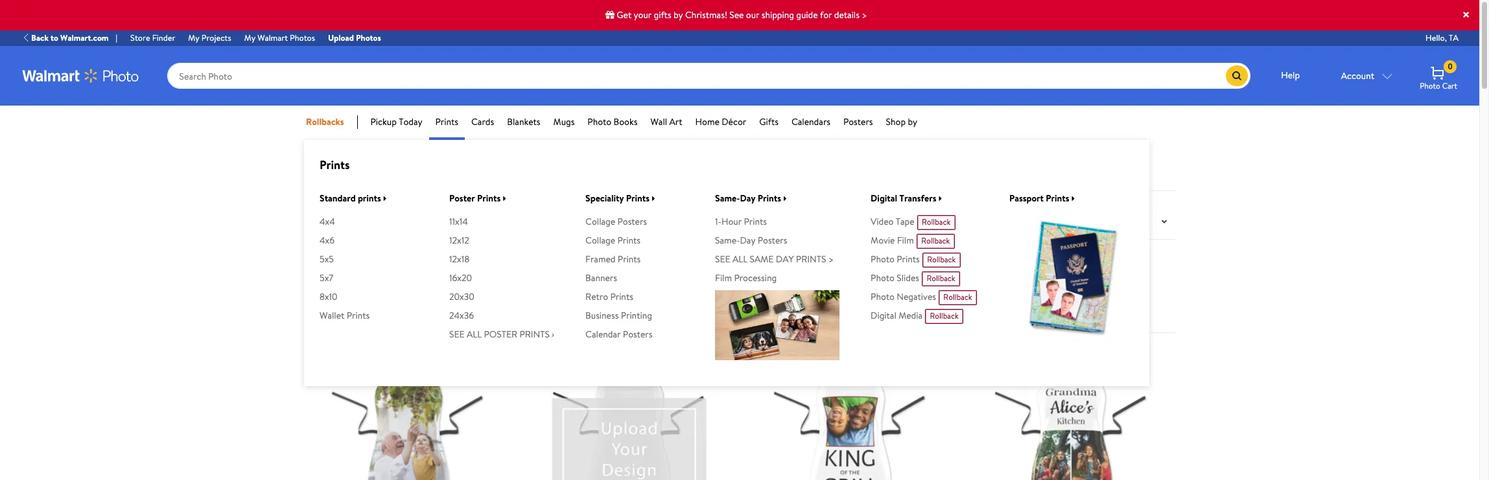 Task type: locate. For each thing, give the bounding box(es) containing it.
photos right walmart
[[290, 32, 315, 43]]

processing
[[734, 272, 777, 285]]

0 horizontal spatial see
[[449, 328, 465, 341]]

retro prints link
[[586, 291, 633, 304]]

2 horizontal spatial photos
[[623, 214, 651, 227]]

gifts link
[[759, 115, 779, 129]]

see all same day prints > link
[[715, 253, 834, 266]]

film inside 1-hour prints same-day posters see all same day prints > film processing
[[715, 272, 732, 285]]

photos right the of
[[623, 214, 651, 227]]

photo
[[1420, 80, 1441, 91], [588, 115, 612, 128], [871, 253, 895, 266], [871, 272, 895, 285], [871, 291, 895, 304]]

framed
[[586, 253, 616, 266]]

caret right image inside 'speciality prints' link
[[652, 195, 655, 203]]

0 horizontal spatial my
[[188, 32, 200, 43]]

home décor link
[[695, 115, 746, 129]]

0 horizontal spatial prints
[[520, 328, 550, 341]]

prints right wallet
[[347, 310, 370, 323]]

prints left ›
[[520, 328, 550, 341]]

5 caret right image from the left
[[939, 195, 942, 203]]

posters up see all same day prints > link
[[758, 234, 787, 247]]

same- up the "favorites"
[[715, 192, 740, 205]]

2 vertical spatial by
[[1061, 214, 1070, 227]]

all down 24x36
[[467, 328, 482, 341]]

caret right image right transfers on the top right of the page
[[939, 195, 942, 203]]

6 caret right image from the left
[[1072, 195, 1075, 203]]

0 horizontal spatial by
[[674, 8, 683, 21]]

(27)
[[394, 254, 414, 270]]

gift image
[[606, 10, 615, 19]]

all
[[733, 253, 748, 266], [467, 328, 482, 341]]

walmart.com
[[60, 32, 109, 43]]

film left the processing
[[715, 272, 732, 285]]

clear all link
[[754, 213, 787, 227]]

day
[[740, 192, 756, 205], [740, 234, 756, 247]]

photos inside 'link'
[[290, 32, 315, 43]]

0 horizontal spatial gifts
[[350, 158, 370, 171]]

0 vertical spatial home
[[695, 115, 720, 128]]

see up 'film processing' link
[[715, 253, 731, 266]]

by
[[674, 8, 683, 21], [908, 115, 918, 128], [1061, 214, 1070, 227]]

gifts
[[654, 8, 672, 21]]

0 vertical spatial prints
[[796, 253, 826, 266]]

books
[[614, 115, 638, 128]]

0 vertical spatial film
[[897, 234, 914, 247]]

> right details
[[862, 8, 867, 21]]

see
[[715, 253, 731, 266], [449, 328, 465, 341]]

0
[[1448, 61, 1453, 72]]

4 caret right image from the left
[[784, 195, 787, 203]]

4x4
[[320, 216, 335, 229]]

all
[[778, 213, 787, 226]]

1 vertical spatial >
[[829, 253, 834, 266]]

photos for number of photos
[[623, 214, 651, 227]]

prints
[[358, 192, 381, 205]]

prints up sort by |
[[1046, 192, 1070, 205]]

blankets link
[[507, 115, 541, 129]]

back arrow image
[[22, 33, 31, 42]]

caret right image inside poster prints link
[[503, 195, 506, 203]]

1 vertical spatial see
[[449, 328, 465, 341]]

collage
[[586, 216, 615, 229], [586, 234, 615, 247]]

see for 1-hour prints same-day posters see all same day prints > film processing
[[715, 253, 731, 266]]

prints inside video tape movie film photo prints photo slides photo negatives digital media
[[897, 253, 920, 266]]

photo down movie
[[871, 253, 895, 266]]

best sellers
[[1085, 215, 1131, 228]]

account
[[1341, 69, 1375, 82]]

1 vertical spatial collage
[[586, 234, 615, 247]]

by inside sort-select element
[[1061, 214, 1070, 227]]

upload
[[328, 32, 354, 43]]

collage up collage prints link at left
[[586, 216, 615, 229]]

|
[[116, 32, 117, 43], [1075, 214, 1077, 227]]

4x4 link
[[320, 216, 335, 229]]

magnifying glass image
[[1231, 70, 1243, 82]]

photos
[[290, 32, 315, 43], [356, 32, 381, 43], [623, 214, 651, 227]]

christmas!
[[685, 8, 728, 21]]

hello,
[[1426, 32, 1447, 43]]

× link
[[1462, 3, 1471, 25]]

1 horizontal spatial home
[[695, 115, 720, 128]]

all filters
[[330, 214, 371, 227]]

0 vertical spatial collage
[[586, 216, 615, 229]]

gifts right &
[[350, 158, 370, 171]]

by right the shop
[[908, 115, 918, 128]]

1 vertical spatial by
[[908, 115, 918, 128]]

art
[[669, 115, 682, 128]]

2 caret right image from the left
[[503, 195, 506, 203]]

2 digital from the top
[[871, 310, 897, 323]]

prints inside 1-hour prints same-day posters see all same day prints > film processing
[[744, 216, 767, 229]]

my walmart photos
[[244, 32, 315, 43]]

wall
[[651, 115, 667, 128]]

digital up video
[[871, 192, 898, 205]]

1 vertical spatial gifts
[[350, 158, 370, 171]]

2 my from the left
[[244, 32, 256, 43]]

2 same- from the top
[[715, 234, 740, 247]]

banners link
[[586, 272, 617, 285]]

0 horizontal spatial all
[[467, 328, 482, 341]]

1 vertical spatial all
[[467, 328, 482, 341]]

8x10 link
[[320, 291, 338, 304]]

caret right image right speciality prints
[[652, 195, 655, 203]]

0 horizontal spatial film
[[715, 272, 732, 285]]

my left walmart
[[244, 32, 256, 43]]

1 horizontal spatial my
[[244, 32, 256, 43]]

of
[[612, 214, 621, 227]]

all inside 11x14 12x12 12x18 16x20 20x30 24x36 see all poster prints ›
[[467, 328, 482, 341]]

number
[[576, 214, 610, 227]]

home left &
[[314, 158, 339, 171]]

wall art link
[[651, 115, 682, 129]]

prints
[[796, 253, 826, 266], [520, 328, 550, 341]]

shop
[[886, 115, 906, 128]]

pickup
[[371, 115, 397, 128]]

1 vertical spatial home
[[314, 158, 339, 171]]

caret right image for standard prints
[[384, 195, 387, 203]]

see for 11x14 12x12 12x18 16x20 20x30 24x36 see all poster prints ›
[[449, 328, 465, 341]]

20x30
[[449, 291, 474, 304]]

4x6 link
[[320, 234, 335, 247]]

day up 1-hour prints link
[[740, 192, 756, 205]]

ta
[[1449, 32, 1459, 43]]

prints up "same-day posters" link
[[744, 216, 767, 229]]

0 vertical spatial digital
[[871, 192, 898, 205]]

standard prints
[[320, 192, 381, 205]]

1 caret right image from the left
[[384, 195, 387, 203]]

banners
[[586, 272, 617, 285]]

1 vertical spatial prints
[[520, 328, 550, 341]]

| inside sort-select element
[[1075, 214, 1077, 227]]

home & gifts link
[[314, 158, 370, 171]]

posters down 'speciality prints' link
[[618, 216, 647, 229]]

0 vertical spatial |
[[116, 32, 117, 43]]

apparel
[[352, 254, 391, 270]]

cart
[[1443, 80, 1458, 91]]

2 horizontal spatial by
[[1061, 214, 1070, 227]]

1 horizontal spatial see
[[715, 253, 731, 266]]

home for home décor
[[695, 115, 720, 128]]

décor
[[722, 115, 746, 128]]

mugs
[[553, 115, 575, 128]]

same- down hour
[[715, 234, 740, 247]]

my for my projects
[[188, 32, 200, 43]]

caret right image inside standard prints link
[[384, 195, 387, 203]]

| left best
[[1075, 214, 1077, 227]]

see inside 1-hour prints same-day posters see all same day prints > film processing
[[715, 253, 731, 266]]

home & gifts
[[314, 158, 370, 171]]

1 vertical spatial film
[[715, 272, 732, 285]]

calendars link
[[792, 115, 831, 129]]

1 my from the left
[[188, 32, 200, 43]]

caret right image for speciality prints
[[652, 195, 655, 203]]

caret right image up sort by |
[[1072, 195, 1075, 203]]

photo books
[[588, 115, 638, 128]]

my inside my walmart photos 'link'
[[244, 32, 256, 43]]

caret right image inside same-day prints 'link'
[[784, 195, 787, 203]]

prints right 'poster'
[[477, 192, 501, 205]]

gifts
[[759, 115, 779, 128], [350, 158, 370, 171]]

prints up slides
[[897, 253, 920, 266]]

1 horizontal spatial >
[[862, 8, 867, 21]]

0 horizontal spatial >
[[829, 253, 834, 266]]

see inside 11x14 12x12 12x18 16x20 20x30 24x36 see all poster prints ›
[[449, 328, 465, 341]]

see down "24x36" link
[[449, 328, 465, 341]]

0 vertical spatial >
[[862, 8, 867, 21]]

prints inside 4x4 4x6 5x5 5x7 8x10 wallet prints
[[347, 310, 370, 323]]

12x18
[[449, 253, 470, 266]]

0 horizontal spatial home
[[314, 158, 339, 171]]

home
[[695, 115, 720, 128], [314, 158, 339, 171]]

0 vertical spatial see
[[715, 253, 731, 266]]

my left projects
[[188, 32, 200, 43]]

0 vertical spatial all
[[733, 253, 748, 266]]

caret right image right prints
[[384, 195, 387, 203]]

today
[[399, 115, 422, 128]]

my
[[188, 32, 200, 43], [244, 32, 256, 43]]

store finder
[[130, 32, 175, 43]]

digital left media
[[871, 310, 897, 323]]

> right day
[[829, 253, 834, 266]]

all inside 1-hour prints same-day posters see all same day prints > film processing
[[733, 253, 748, 266]]

photo left books
[[588, 115, 612, 128]]

1 horizontal spatial prints
[[796, 253, 826, 266]]

store finder link
[[124, 32, 182, 45]]

movie film link
[[871, 234, 914, 247]]

transfers
[[900, 192, 937, 205]]

film down tape
[[897, 234, 914, 247]]

prints inside 11x14 12x12 12x18 16x20 20x30 24x36 see all poster prints ›
[[520, 328, 550, 341]]

poster prints link
[[449, 192, 506, 205]]

| left store
[[116, 32, 117, 43]]

1 same- from the top
[[715, 192, 740, 205]]

1-hour prints link
[[715, 216, 767, 229]]

0 horizontal spatial photos
[[290, 32, 315, 43]]

caret right image inside the passport prints link
[[1072, 195, 1075, 203]]

poster
[[484, 328, 517, 341]]

1 horizontal spatial |
[[1075, 214, 1077, 227]]

2 day from the top
[[740, 234, 756, 247]]

posters
[[844, 115, 873, 128], [618, 216, 647, 229], [758, 234, 787, 247], [623, 328, 653, 341]]

0 vertical spatial same-
[[715, 192, 740, 205]]

1 vertical spatial |
[[1075, 214, 1077, 227]]

0 vertical spatial gifts
[[759, 115, 779, 128]]

caret right image right "poster prints"
[[503, 195, 506, 203]]

by right sort
[[1061, 214, 1070, 227]]

sellers
[[1105, 215, 1131, 228]]

caret right image for passport prints
[[1072, 195, 1075, 203]]

same- inside 1-hour prints same-day posters see all same day prints > film processing
[[715, 234, 740, 247]]

3 caret right image from the left
[[652, 195, 655, 203]]

prints inside 1-hour prints same-day posters see all same day prints > film processing
[[796, 253, 826, 266]]

home left décor
[[695, 115, 720, 128]]

0 vertical spatial day
[[740, 192, 756, 205]]

prints up business printing link
[[610, 291, 633, 304]]

1-hour prints same-day posters see all same day prints > film processing
[[715, 216, 834, 285]]

day inside 1-hour prints same-day posters see all same day prints > film processing
[[740, 234, 756, 247]]

1 vertical spatial digital
[[871, 310, 897, 323]]

1 horizontal spatial all
[[733, 253, 748, 266]]

all up 'film processing' link
[[733, 253, 748, 266]]

media
[[899, 310, 923, 323]]

collage up framed
[[586, 234, 615, 247]]

> inside 1-hour prints same-day posters see all same day prints > film processing
[[829, 253, 834, 266]]

prints up standard
[[320, 157, 350, 173]]

photos right upload
[[356, 32, 381, 43]]

angle down image
[[1162, 218, 1167, 227]]

photo left cart
[[1420, 80, 1441, 91]]

24x36 link
[[449, 310, 474, 323]]

gifts right décor
[[759, 115, 779, 128]]

5x5
[[320, 253, 334, 266]]

caret right image up all
[[784, 195, 787, 203]]

1 horizontal spatial by
[[908, 115, 918, 128]]

prints right day
[[796, 253, 826, 266]]

1 vertical spatial day
[[740, 234, 756, 247]]

16x20
[[449, 272, 472, 285]]

caret right image
[[384, 195, 387, 203], [503, 195, 506, 203], [652, 195, 655, 203], [784, 195, 787, 203], [939, 195, 942, 203], [1072, 195, 1075, 203]]

details
[[834, 8, 860, 21]]

framed prints link
[[586, 253, 641, 266]]

video
[[871, 216, 894, 229]]

day down 1-hour prints link
[[740, 234, 756, 247]]

photos for my walmart photos
[[290, 32, 315, 43]]

by right gifts
[[674, 8, 683, 21]]

1 vertical spatial same-
[[715, 234, 740, 247]]

my inside my projects link
[[188, 32, 200, 43]]

24x36
[[449, 310, 474, 323]]

8x10
[[320, 291, 338, 304]]

1 horizontal spatial film
[[897, 234, 914, 247]]

caret right image inside the digital transfers link
[[939, 195, 942, 203]]



Task type: vqa. For each thing, say whether or not it's contained in the screenshot.
THE STANDARD
yes



Task type: describe. For each thing, give the bounding box(es) containing it.
day
[[776, 253, 794, 266]]

home for home & gifts
[[314, 158, 339, 171]]

4x6
[[320, 234, 335, 247]]

photo down the photo slides link
[[871, 291, 895, 304]]

rollbacks
[[306, 115, 344, 128]]

photo books link
[[588, 115, 638, 129]]

photo down photo prints link
[[871, 272, 895, 285]]

sort by |
[[1041, 214, 1077, 227]]

caret right image for same-day prints
[[784, 195, 787, 203]]

by for sort by |
[[1061, 214, 1070, 227]]

1 horizontal spatial photos
[[356, 32, 381, 43]]

same-day posters link
[[715, 234, 787, 247]]

prints up clear all
[[758, 192, 781, 205]]

upload photos link
[[322, 32, 388, 45]]

best sellers button
[[1077, 209, 1176, 234]]

›
[[552, 328, 554, 341]]

> for prints
[[829, 253, 834, 266]]

finder
[[152, 32, 175, 43]]

see
[[730, 8, 744, 21]]

Search Custom Apparel search field
[[309, 275, 658, 307]]

5x7
[[320, 272, 333, 285]]

cards link
[[471, 115, 494, 129]]

see all poster prints › link
[[449, 328, 554, 341]]

same-day prints
[[715, 192, 781, 205]]

&
[[342, 158, 348, 171]]

same day passport photo image
[[1010, 216, 1134, 340]]

pickup today link
[[371, 115, 422, 129]]

film inside video tape movie film photo prints photo slides photo negatives digital media
[[897, 234, 914, 247]]

tape
[[896, 216, 915, 229]]

my for my walmart photos
[[244, 32, 256, 43]]

guide
[[796, 8, 818, 21]]

1 collage from the top
[[586, 216, 615, 229]]

clear
[[754, 213, 775, 226]]

calendar posters link
[[586, 328, 653, 341]]

all for same
[[733, 253, 748, 266]]

sort
[[1041, 214, 1058, 227]]

posters inside 1-hour prints same-day posters see all same day prints > film processing
[[758, 234, 787, 247]]

home décor
[[695, 115, 746, 128]]

passport prints link
[[1010, 192, 1075, 205]]

filters
[[343, 214, 369, 227]]

my projects
[[188, 32, 231, 43]]

prints link
[[435, 115, 458, 129]]

prints up collage posters link
[[626, 192, 650, 205]]

standard
[[320, 192, 356, 205]]

shop by link
[[886, 115, 918, 129]]

calendar
[[586, 328, 621, 341]]

collage prints link
[[586, 234, 641, 247]]

get
[[617, 8, 632, 21]]

0 horizontal spatial |
[[116, 32, 117, 43]]

photo cart
[[1420, 80, 1458, 91]]

projects
[[202, 32, 231, 43]]

Search Photo text field
[[167, 63, 1226, 89]]

favorites
[[701, 214, 738, 227]]

movie
[[871, 234, 895, 247]]

1 day from the top
[[740, 192, 756, 205]]

passport
[[1010, 192, 1044, 205]]

for
[[820, 8, 832, 21]]

12x12 link
[[449, 234, 469, 247]]

2 collage from the top
[[586, 234, 615, 247]]

5x7 link
[[320, 272, 333, 285]]

caret right image for poster prints
[[503, 195, 506, 203]]

digital media link
[[871, 310, 923, 323]]

digital inside video tape movie film photo prints photo slides photo negatives digital media
[[871, 310, 897, 323]]

pickup today
[[371, 115, 422, 128]]

hour
[[722, 216, 742, 229]]

poster prints
[[449, 192, 501, 205]]

> for details
[[862, 8, 867, 21]]

11x14 link
[[449, 216, 468, 229]]

caret right image for digital transfers
[[939, 195, 942, 203]]

rollback
[[758, 343, 786, 354]]

custom
[[309, 254, 349, 270]]

speciality
[[586, 192, 624, 205]]

blankets
[[507, 115, 541, 128]]

collage posters collage prints framed prints banners retro prints business printing calendar posters
[[586, 216, 653, 341]]

negatives
[[897, 291, 936, 304]]

digital transfers
[[871, 192, 937, 205]]

rollback link
[[746, 342, 954, 480]]

slides
[[897, 272, 919, 285]]

posters left the shop
[[844, 115, 873, 128]]

prints down collage posters link
[[618, 234, 641, 247]]

retro
[[586, 291, 608, 304]]

rollbacks link
[[306, 115, 358, 129]]

1-
[[715, 216, 722, 229]]

by for shop by
[[908, 115, 918, 128]]

poster
[[449, 192, 475, 205]]

our
[[746, 8, 760, 21]]

photo negatives link
[[871, 291, 936, 304]]

number of photos
[[576, 214, 651, 227]]

my walmart photos link
[[238, 32, 322, 45]]

video tape link
[[871, 216, 915, 229]]

film processing at walmart. shoot. print. share. image
[[715, 291, 840, 360]]

0 vertical spatial by
[[674, 8, 683, 21]]

1 horizontal spatial gifts
[[759, 115, 779, 128]]

5x5 link
[[320, 253, 334, 266]]

passport prints
[[1010, 192, 1070, 205]]

business
[[586, 310, 619, 323]]

photo slides link
[[871, 272, 919, 285]]

sort-select element
[[1041, 214, 1077, 228]]

1 digital from the top
[[871, 192, 898, 205]]

20x30 link
[[449, 291, 474, 304]]

11x14 12x12 12x18 16x20 20x30 24x36 see all poster prints ›
[[449, 216, 554, 341]]

back
[[31, 32, 49, 43]]

prints down collage prints link at left
[[618, 253, 641, 266]]

×
[[1462, 3, 1471, 25]]

video tape movie film photo prints photo slides photo negatives digital media
[[871, 216, 936, 323]]

posters down printing at the bottom left of page
[[623, 328, 653, 341]]

prints left cards
[[435, 115, 458, 128]]

12x12
[[449, 234, 469, 247]]

all for poster
[[467, 328, 482, 341]]



